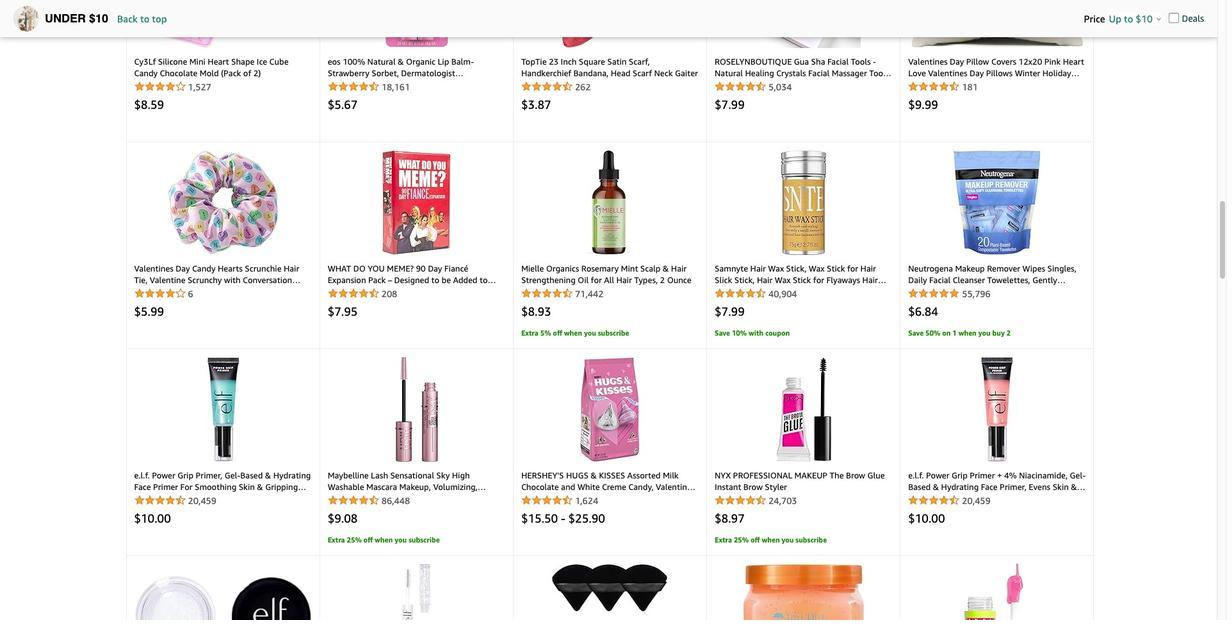 Task type: locate. For each thing, give the bounding box(es) containing it.
1 horizontal spatial 20,459
[[963, 495, 991, 506]]

primer left '+'
[[970, 470, 996, 481]]

0 horizontal spatial stick,
[[735, 275, 755, 285]]

1 vertical spatial makeup
[[1050, 287, 1080, 297]]

blackest
[[401, 505, 432, 515]]

makeup down the gently
[[1050, 287, 1080, 297]]

makeup, down cleanser
[[966, 287, 998, 297]]

0 horizontal spatial e.l.f.
[[134, 470, 150, 481]]

subscribe
[[598, 329, 630, 337], [409, 536, 440, 544], [796, 536, 827, 544]]

1 horizontal spatial hearts
[[218, 263, 243, 274]]

hearts up scrunchy
[[218, 263, 243, 274]]

1 horizontal spatial hydrating
[[942, 482, 979, 492]]

1 horizontal spatial extra 25% off  when you subscribe
[[715, 536, 827, 544]]

20,459 for &
[[188, 495, 217, 506]]

day
[[950, 56, 965, 67], [970, 68, 984, 78], [469, 80, 484, 90], [176, 263, 190, 274], [428, 263, 442, 274]]

1 horizontal spatial primer,
[[1000, 482, 1027, 492]]

0 horizontal spatial covers
[[965, 80, 990, 90]]

0 vertical spatial 12x20
[[1019, 56, 1043, 67]]

stick, up 'styling'
[[787, 263, 807, 274]]

hair inside "valentines day candy hearts scrunchie hair tie, valentine scrunchy with conversation hearts"
[[284, 263, 299, 274]]

2 vertical spatial facial
[[930, 275, 951, 285]]

1 horizontal spatial e.l.f.
[[909, 470, 924, 481]]

valentines inside "valentines day candy hearts scrunchie hair tie, valentine scrunchy with conversation hearts"
[[134, 263, 174, 274]]

pack inside eos 100% natural & organic lip balm- strawberry sorbet, dermatologist recommended for sensitive skin, all-day moisture, 0.14 oz, 2 pack
[[404, 91, 422, 101]]

power inside e.l.f. power grip primer + 4% niacinamide, gel- based & hydrating face primer, evens skin & brightens, grips makeup, vegan & cruelty- free, 0.811 fl oz
[[927, 470, 950, 481]]

heart inside cy3lf silicone mini heart shape ice cube candy chocolate mold (pack of 2)
[[208, 56, 229, 67]]

0 horizontal spatial -
[[561, 511, 566, 526]]

0 vertical spatial valentines
[[909, 56, 948, 67]]

power inside e.l.f. power grip primer, gel-based & hydrating face primer for smoothing skin & gripping makeup, moisturizes & primes, 0.811 fl oz (24 ml)
[[152, 470, 175, 481]]

greasy
[[769, 287, 794, 297]]

1 down the multiplying,
[[459, 505, 463, 515]]

0.811 down 'gripping'
[[251, 494, 273, 504]]

oil
[[578, 275, 589, 285], [945, 287, 956, 297]]

0 horizontal spatial hydrating
[[273, 470, 311, 481]]

subscribe for $8.93
[[598, 329, 630, 337]]

heart inside the "valentines day pillow covers 12x20 pink heart love valentines day pillows winter holiday lumbar pillow covers 12x20 outdoor pillowcase for home decor"
[[1064, 56, 1085, 67]]

for left wellness
[[715, 80, 726, 90]]

subscribe for $9.08
[[409, 536, 440, 544]]

0 vertical spatial makeup
[[956, 263, 985, 274]]

when right on
[[959, 329, 977, 337]]

pack down you
[[368, 275, 386, 285]]

1 horizontal spatial based
[[909, 482, 931, 492]]

$10.00 for ml)
[[134, 511, 171, 526]]

0 vertical spatial primer,
[[196, 470, 223, 481]]

ct
[[1032, 298, 1039, 308]]

makeup
[[956, 263, 985, 274], [1050, 287, 1080, 297]]

based up primes,
[[241, 470, 263, 481]]

subscribe down blackest
[[409, 536, 440, 544]]

you down 71,442 on the left top of the page
[[584, 329, 596, 337]]

0 horizontal spatial heart
[[208, 56, 229, 67]]

0 vertical spatial primer
[[970, 470, 996, 481]]

$15.50 - $25.90
[[522, 511, 605, 526]]

0 horizontal spatial pack
[[368, 275, 386, 285]]

0 horizontal spatial chocolate
[[160, 68, 198, 78]]

primer left for
[[153, 482, 178, 492]]

brow down professional at the bottom right of the page
[[744, 482, 763, 492]]

price
[[1085, 13, 1106, 24]]

$7.99 for 40,904
[[715, 304, 745, 319]]

& up "sorbet,"
[[398, 56, 404, 67]]

to right "up"
[[1125, 13, 1134, 24]]

0 horizontal spatial extra
[[328, 536, 345, 544]]

shape
[[231, 56, 255, 67]]

hydrating
[[273, 470, 311, 481], [942, 482, 979, 492]]

under $10
[[45, 12, 108, 25]]

$10 left back
[[89, 12, 108, 25]]

1 vertical spatial primer,
[[1000, 482, 1027, 492]]

1 vertical spatial stick,
[[735, 275, 755, 285]]

$7.99 down gel
[[715, 304, 745, 319]]

for left 181 at right
[[950, 91, 961, 101]]

pink
[[1045, 56, 1061, 67]]

1 skin from the left
[[239, 482, 255, 492]]

mielle organics rosemary mint scalp & hair strengthening oil for all hair types, 2 ounce
[[522, 263, 692, 285]]

e.l.f. inside e.l.f. power grip primer + 4% niacinamide, gel- based & hydrating face primer, evens skin & brightens, grips makeup, vegan & cruelty- free, 0.811 fl oz
[[909, 470, 924, 481]]

0.811 down brightens, at the bottom right
[[929, 505, 951, 515]]

2 power from the left
[[927, 470, 950, 481]]

high
[[452, 470, 470, 481]]

2 e.l.f. from the left
[[909, 470, 924, 481]]

181
[[963, 81, 978, 92]]

0 vertical spatial with
[[224, 275, 241, 285]]

25% down $8.97
[[734, 536, 749, 544]]

fl inside e.l.f. power grip primer, gel-based & hydrating face primer for smoothing skin & gripping makeup, moisturizes & primes, 0.811 fl oz (24 ml)
[[275, 494, 282, 504]]

face
[[134, 482, 151, 492], [982, 482, 998, 492]]

2 $7.99 from the top
[[715, 304, 745, 319]]

off for $8.97
[[751, 536, 760, 544]]

tools right massager
[[870, 68, 890, 78]]

$3.87
[[522, 98, 551, 112]]

when down formula,
[[375, 536, 393, 544]]

2 skin from the left
[[1053, 482, 1069, 492]]

1 horizontal spatial primer
[[970, 470, 996, 481]]

lip
[[438, 56, 449, 67]]

0 vertical spatial pillow
[[967, 56, 990, 67]]

extra 25% off  when you subscribe down 24,703
[[715, 536, 827, 544]]

save for $7.99
[[715, 329, 731, 337]]

0 horizontal spatial grip
[[178, 470, 194, 481]]

0 horizontal spatial candy
[[134, 68, 158, 78]]

extra 5% off  when you subscribe
[[522, 329, 630, 337]]

oz inside hershey's hugs & kisses assorted milk chocolate and white creme candy, valentine's day, 23.5 oz bag
[[559, 494, 569, 504]]

0 horizontal spatial face
[[134, 482, 151, 492]]

4%
[[1005, 470, 1018, 481]]

2 $10.00 from the left
[[909, 511, 946, 526]]

makeup, down sensational
[[400, 482, 431, 492]]

2 grip from the left
[[952, 470, 968, 481]]

1 horizontal spatial candy
[[192, 263, 216, 274]]

1 horizontal spatial heart
[[1064, 56, 1085, 67]]

based inside e.l.f. power grip primer + 4% niacinamide, gel- based & hydrating face primer, evens skin & brightens, grips makeup, vegan & cruelty- free, 0.811 fl oz
[[909, 482, 931, 492]]

washable
[[328, 482, 364, 492]]

20,459 left vegan
[[963, 495, 991, 506]]

moisturizes
[[168, 494, 211, 504]]

valentine
[[150, 275, 186, 285]]

natural up "sorbet,"
[[368, 56, 396, 67]]

all
[[604, 275, 615, 285]]

makeup, down '+'
[[971, 494, 1003, 504]]

1 horizontal spatial 25%
[[734, 536, 749, 544]]

2 inside mielle organics rosemary mint scalp & hair strengthening oil for all hair types, 2 ounce
[[660, 275, 665, 285]]

& inside neutrogena makeup remover wipes singles, daily facial cleanser towelettes, gently removes oil & makeup, alcohol-free makeup wipes, individually wrapped, 20 ct
[[958, 287, 964, 297]]

gel
[[715, 287, 728, 297]]

0 horizontal spatial with
[[224, 275, 241, 285]]

slick
[[715, 275, 733, 285]]

& up white
[[591, 470, 597, 481]]

0 horizontal spatial $10.00
[[134, 511, 171, 526]]

natural inside roselynboutique gua sha facial tools - natural healing crystals facial massager tools for wellness relaxation (rose quartz)
[[715, 68, 743, 78]]

cy3lf
[[134, 56, 156, 67]]

styler
[[765, 482, 788, 492]]

0 horizontal spatial 25%
[[347, 536, 362, 544]]

oz down grips
[[962, 505, 972, 515]]

$8.93
[[522, 304, 551, 319]]

208
[[382, 288, 398, 299]]

- right sha
[[873, 56, 877, 67]]

when down 24,703
[[762, 536, 780, 544]]

fl down 'gripping'
[[275, 494, 282, 504]]

valentines up tie,
[[134, 263, 174, 274]]

off for $8.93
[[553, 329, 563, 337]]

1 vertical spatial fl
[[953, 505, 960, 515]]

candy up scrunchy
[[192, 263, 216, 274]]

stick right gel
[[730, 287, 748, 297]]

25% down $9.08
[[347, 536, 362, 544]]

1 horizontal spatial power
[[927, 470, 950, 481]]

valentines up 181 at right
[[929, 68, 968, 78]]

power up moisturizes
[[152, 470, 175, 481]]

2 25% from the left
[[734, 536, 749, 544]]

primer, inside e.l.f. power grip primer, gel-based & hydrating face primer for smoothing skin & gripping makeup, moisturizes & primes, 0.811 fl oz (24 ml)
[[196, 470, 223, 481]]

$10 left popover image
[[1136, 13, 1153, 24]]

hershey's
[[522, 470, 564, 481]]

1 horizontal spatial 12x20
[[1019, 56, 1043, 67]]

0 vertical spatial natural
[[368, 56, 396, 67]]

stick up 'styling'
[[793, 275, 812, 285]]

skin up primes,
[[239, 482, 255, 492]]

1 vertical spatial pack
[[368, 275, 386, 285]]

2 inside eos 100% natural & organic lip balm- strawberry sorbet, dermatologist recommended for sensitive skin, all-day moisture, 0.14 oz, 2 pack
[[397, 91, 402, 101]]

grip inside e.l.f. power grip primer + 4% niacinamide, gel- based & hydrating face primer, evens skin & brightens, grips makeup, vegan & cruelty- free, 0.811 fl oz
[[952, 470, 968, 481]]

1 heart from the left
[[208, 56, 229, 67]]

be
[[442, 275, 451, 285]]

gel- inside e.l.f. power grip primer + 4% niacinamide, gel- based & hydrating face primer, evens skin & brightens, grips makeup, vegan & cruelty- free, 0.811 fl oz
[[1071, 470, 1086, 481]]

0 vertical spatial stick,
[[787, 263, 807, 274]]

2 horizontal spatial subscribe
[[796, 536, 827, 544]]

1 $10.00 from the left
[[134, 511, 171, 526]]

stick up 'flyaways'
[[827, 263, 846, 274]]

chocolate inside cy3lf silicone mini heart shape ice cube candy chocolate mold (pack of 2)
[[160, 68, 198, 78]]

fl inside e.l.f. power grip primer + 4% niacinamide, gel- based & hydrating face primer, evens skin & brightens, grips makeup, vegan & cruelty- free, 0.811 fl oz
[[953, 505, 960, 515]]

1 right on
[[953, 329, 957, 337]]

grip
[[178, 470, 194, 481], [952, 470, 968, 481]]

1 vertical spatial 1
[[459, 505, 463, 515]]

262
[[575, 81, 591, 92]]

0 horizontal spatial natural
[[368, 56, 396, 67]]

1 vertical spatial brow
[[744, 482, 763, 492]]

valentines up love on the right top
[[909, 56, 948, 67]]

1 vertical spatial valentines
[[929, 68, 968, 78]]

heart up mold
[[208, 56, 229, 67]]

1 horizontal spatial fl
[[953, 505, 960, 515]]

2 extra 25% off  when you subscribe from the left
[[715, 536, 827, 544]]

0 horizontal spatial off
[[364, 536, 373, 544]]

1 vertical spatial hydrating
[[942, 482, 979, 492]]

1 grip from the left
[[178, 470, 194, 481]]

under $10 image
[[13, 6, 39, 31]]

1 20,459 from the left
[[188, 495, 217, 506]]

2)
[[254, 68, 261, 78]]

2 save from the left
[[909, 329, 924, 337]]

square
[[579, 56, 606, 67]]

0.811 inside e.l.f. power grip primer + 4% niacinamide, gel- based & hydrating face primer, evens skin & brightens, grips makeup, vegan & cruelty- free, 0.811 fl oz
[[929, 505, 951, 515]]

day inside "valentines day candy hearts scrunchie hair tie, valentine scrunchy with conversation hearts"
[[176, 263, 190, 274]]

for up oz,
[[386, 80, 398, 90]]

1 horizontal spatial grip
[[952, 470, 968, 481]]

sha
[[812, 56, 826, 67]]

1 inside maybelline lash sensational sky high washable mascara makeup, volumizing, lengthening, defining, curling, multiplying, buildable formula, blackest black, 1 count
[[459, 505, 463, 515]]

extra down $9.08
[[328, 536, 345, 544]]

mold
[[200, 68, 219, 78]]

makeup, inside e.l.f. power grip primer + 4% niacinamide, gel- based & hydrating face primer, evens skin & brightens, grips makeup, vegan & cruelty- free, 0.811 fl oz
[[971, 494, 1003, 504]]

core
[[328, 287, 345, 297]]

1 $7.99 from the top
[[715, 98, 745, 112]]

e.l.f. cosmetics brow lift, clear eyebrow shaping wax for holding brows in place, creates a fluffy feathered look image
[[134, 575, 312, 620]]

0 horizontal spatial 2
[[397, 91, 402, 101]]

1 vertical spatial oil
[[945, 287, 956, 297]]

makeup, inside e.l.f. power grip primer, gel-based & hydrating face primer for smoothing skin & gripping makeup, moisturizes & primes, 0.811 fl oz (24 ml)
[[134, 494, 166, 504]]

you down blackest
[[395, 536, 407, 544]]

scrunchie
[[245, 263, 282, 274]]

chocolate down hershey's
[[522, 482, 559, 492]]

oil up individually
[[945, 287, 956, 297]]

pillow up pillows
[[967, 56, 990, 67]]

gently
[[1033, 275, 1058, 285]]

1 horizontal spatial pack
[[404, 91, 422, 101]]

recommended
[[328, 80, 384, 90]]

0 vertical spatial $7.99
[[715, 98, 745, 112]]

for inside the "valentines day pillow covers 12x20 pink heart love valentines day pillows winter holiday lumbar pillow covers 12x20 outdoor pillowcase for home decor"
[[950, 91, 961, 101]]

oz right the 2.7
[[848, 298, 859, 308]]

primer inside e.l.f. power grip primer, gel-based & hydrating face primer for smoothing skin & gripping makeup, moisturizes & primes, 0.811 fl oz (24 ml)
[[153, 482, 178, 492]]

valentines for $9.99
[[909, 56, 948, 67]]

2
[[397, 91, 402, 101], [660, 275, 665, 285], [1007, 329, 1011, 337]]

1 vertical spatial with
[[749, 329, 764, 337]]

for down the "rosemary"
[[591, 275, 602, 285]]

0 vertical spatial pack
[[404, 91, 422, 101]]

1 vertical spatial 0.811
[[929, 505, 951, 515]]

wax
[[769, 263, 785, 274], [809, 263, 825, 274], [775, 275, 791, 285]]

moisture,
[[328, 91, 363, 101]]

balm-
[[452, 56, 474, 67]]

valentines day pillow covers 12x20 pink heart love valentines day pillows winter holiday lumbar pillow covers 12x20 outdoor pillowcase for home decor
[[909, 56, 1085, 101]]

candy,
[[629, 482, 654, 492]]

& right evens
[[1072, 482, 1078, 492]]

0 horizontal spatial power
[[152, 470, 175, 481]]

1 save from the left
[[715, 329, 731, 337]]

chocolate down silicone
[[160, 68, 198, 78]]

hydrating up 'gripping'
[[273, 470, 311, 481]]

vegan
[[1005, 494, 1029, 504]]

1 horizontal spatial stick
[[793, 275, 812, 285]]

1 vertical spatial covers
[[965, 80, 990, 90]]

count
[[466, 505, 488, 515]]

$7.99 down wellness
[[715, 98, 745, 112]]

power for primer
[[152, 470, 175, 481]]

1 horizontal spatial with
[[749, 329, 764, 337]]

0 vertical spatial 1
[[953, 329, 957, 337]]

mielle
[[522, 263, 544, 274]]

oz left (24
[[284, 494, 294, 504]]

2 right buy on the bottom of page
[[1007, 329, 1011, 337]]

tools up massager
[[851, 56, 871, 67]]

subscribe for $8.97
[[796, 536, 827, 544]]

& down evens
[[1031, 494, 1037, 504]]

1 vertical spatial 2
[[660, 275, 665, 285]]

scarf
[[633, 68, 652, 78]]

candy inside "valentines day candy hearts scrunchie hair tie, valentine scrunchy with conversation hearts"
[[192, 263, 216, 274]]

primer
[[970, 470, 996, 481], [153, 482, 178, 492]]

0 horizontal spatial gel-
[[225, 470, 241, 481]]

1 horizontal spatial 0.811
[[929, 505, 951, 515]]

e.l.f. inside e.l.f. power grip primer, gel-based & hydrating face primer for smoothing skin & gripping makeup, moisturizes & primes, 0.811 fl oz (24 ml)
[[134, 470, 150, 481]]

neutrogena
[[909, 263, 954, 274]]

face inside e.l.f. power grip primer, gel-based & hydrating face primer for smoothing skin & gripping makeup, moisturizes & primes, 0.811 fl oz (24 ml)
[[134, 482, 151, 492]]

makeup, up ml)
[[134, 494, 166, 504]]

when for $9.08
[[375, 536, 393, 544]]

1 horizontal spatial $10.00
[[909, 511, 946, 526]]

& down smoothing
[[213, 494, 219, 504]]

1 power from the left
[[152, 470, 175, 481]]

types,
[[635, 275, 658, 285]]

valentine's
[[656, 482, 697, 492]]

fiancé
[[445, 263, 469, 274]]

2 gel- from the left
[[1071, 470, 1086, 481]]

gel- right niacinamide,
[[1071, 470, 1086, 481]]

0 horizontal spatial skin
[[239, 482, 255, 492]]

with inside "valentines day candy hearts scrunchie hair tie, valentine scrunchy with conversation hearts"
[[224, 275, 241, 285]]

2 horizontal spatial off
[[751, 536, 760, 544]]

facial up massager
[[828, 56, 849, 67]]

extra for $8.97
[[715, 536, 732, 544]]

makeup,
[[966, 287, 998, 297], [400, 482, 431, 492], [134, 494, 166, 504], [971, 494, 1003, 504]]

extra down $8.97
[[715, 536, 732, 544]]

oz down and
[[559, 494, 569, 504]]

expansion
[[328, 275, 366, 285]]

facial down sha
[[809, 68, 830, 78]]

covers up pillows
[[992, 56, 1017, 67]]

you for $9.08
[[395, 536, 407, 544]]

with right scrunchy
[[224, 275, 241, 285]]

2 right types,
[[660, 275, 665, 285]]

0 vertical spatial 0.811
[[251, 494, 273, 504]]

subscribe down 71,442 on the left top of the page
[[598, 329, 630, 337]]

checkbox image
[[1169, 13, 1179, 23]]

2 face from the left
[[982, 482, 998, 492]]

when right 5%
[[564, 329, 583, 337]]

home
[[963, 91, 986, 101]]

2 right oz,
[[397, 91, 402, 101]]

25%
[[347, 536, 362, 544], [734, 536, 749, 544]]

winter
[[1015, 68, 1041, 78]]

0 vertical spatial fl
[[275, 494, 282, 504]]

primer, inside e.l.f. power grip primer + 4% niacinamide, gel- based & hydrating face primer, evens skin & brightens, grips makeup, vegan & cruelty- free, 0.811 fl oz
[[1000, 482, 1027, 492]]

& left "edge"
[[737, 298, 744, 308]]

power
[[152, 470, 175, 481], [927, 470, 950, 481]]

primer, down 4%
[[1000, 482, 1027, 492]]

pillow up pillowcase
[[940, 80, 963, 90]]

1 horizontal spatial chocolate
[[522, 482, 559, 492]]

pack down sensitive
[[404, 91, 422, 101]]

1 vertical spatial hearts
[[134, 287, 159, 297]]

facial down the neutrogena
[[930, 275, 951, 285]]

oil inside neutrogena makeup remover wipes singles, daily facial cleanser towelettes, gently removes oil & makeup, alcohol-free makeup wipes, individually wrapped, 20 ct
[[945, 287, 956, 297]]

0 horizontal spatial oil
[[578, 275, 589, 285]]

1 extra 25% off  when you subscribe from the left
[[328, 536, 440, 544]]

kisses
[[599, 470, 626, 481]]

1 vertical spatial natural
[[715, 68, 743, 78]]

55,796
[[963, 288, 991, 299]]

up to $10
[[1110, 13, 1153, 24]]

1 vertical spatial primer
[[153, 482, 178, 492]]

heart
[[208, 56, 229, 67], [1064, 56, 1085, 67]]

2 heart from the left
[[1064, 56, 1085, 67]]

1 horizontal spatial stick,
[[787, 263, 807, 274]]

valentines
[[909, 56, 948, 67], [929, 68, 968, 78], [134, 263, 174, 274]]

oil up 71,442 on the left top of the page
[[578, 275, 589, 285]]

based up brightens, at the bottom right
[[909, 482, 931, 492]]

0 vertical spatial -
[[873, 56, 877, 67]]

1 horizontal spatial off
[[553, 329, 563, 337]]

to right the added
[[480, 275, 488, 285]]

1 horizontal spatial subscribe
[[598, 329, 630, 337]]

back
[[117, 13, 138, 24]]

you for $8.93
[[584, 329, 596, 337]]

heart up the holiday
[[1064, 56, 1085, 67]]

extra for $8.93
[[522, 329, 539, 337]]

& up brightens, at the bottom right
[[933, 482, 940, 492]]

0 horizontal spatial save
[[715, 329, 731, 337]]

0 horizontal spatial hearts
[[134, 287, 159, 297]]

lash
[[371, 470, 388, 481]]

1 gel- from the left
[[225, 470, 241, 481]]

0 horizontal spatial brow
[[744, 482, 763, 492]]

for left fly
[[851, 287, 862, 297]]

oil inside mielle organics rosemary mint scalp & hair strengthening oil for all hair types, 2 ounce
[[578, 275, 589, 285]]

stick, down samnyte
[[735, 275, 755, 285]]

love
[[909, 68, 927, 78]]

0.811 inside e.l.f. power grip primer, gel-based & hydrating face primer for smoothing skin & gripping makeup, moisturizes & primes, 0.811 fl oz (24 ml)
[[251, 494, 273, 504]]

2 20,459 from the left
[[963, 495, 991, 506]]

brightens,
[[909, 494, 947, 504]]

save left 50%
[[909, 329, 924, 337]]

e.l.f. up brightens, at the bottom right
[[909, 470, 924, 481]]

save for $6.84
[[909, 329, 924, 337]]

1 face from the left
[[134, 482, 151, 492]]

1 vertical spatial $7.99
[[715, 304, 745, 319]]

hearts
[[218, 263, 243, 274], [134, 287, 159, 297]]

for inside eos 100% natural & organic lip balm- strawberry sorbet, dermatologist recommended for sensitive skin, all-day moisture, 0.14 oz, 2 pack
[[386, 80, 398, 90]]

pimoys 6 pieces powder puff face soft triangle makeup puff for loose powder body powder, velour makeup blender sponge foundation blending sponges set beauty makeup tools(black) image
[[552, 564, 669, 620]]

primer, up smoothing
[[196, 470, 223, 481]]

subscribe down 24,703
[[796, 536, 827, 544]]

fl down grips
[[953, 505, 960, 515]]

natural
[[368, 56, 396, 67], [715, 68, 743, 78]]

extra for $9.08
[[328, 536, 345, 544]]

with
[[224, 275, 241, 285], [749, 329, 764, 337]]

0 horizontal spatial 1
[[459, 505, 463, 515]]

grip inside e.l.f. power grip primer, gel-based & hydrating face primer for smoothing skin & gripping makeup, moisturizes & primes, 0.811 fl oz (24 ml)
[[178, 470, 194, 481]]

1 vertical spatial -
[[561, 511, 566, 526]]

save 50% on 1 when you buy 2
[[909, 329, 1011, 337]]

natural up wellness
[[715, 68, 743, 78]]

0 horizontal spatial based
[[241, 470, 263, 481]]

0 horizontal spatial primer,
[[196, 470, 223, 481]]

for up 'styling'
[[814, 275, 825, 285]]

hydrating up grips
[[942, 482, 979, 492]]

1,527
[[188, 81, 211, 92]]

dermatologist
[[401, 68, 455, 78]]

1 e.l.f. from the left
[[134, 470, 150, 481]]

1 25% from the left
[[347, 536, 362, 544]]

1 horizontal spatial face
[[982, 482, 998, 492]]



Task type: vqa. For each thing, say whether or not it's contained in the screenshot.
alternative
no



Task type: describe. For each thing, give the bounding box(es) containing it.
rosemary
[[582, 263, 619, 274]]

25% for $8.97
[[734, 536, 749, 544]]

day inside eos 100% natural & organic lip balm- strawberry sorbet, dermatologist recommended for sensitive skin, all-day moisture, 0.14 oz, 2 pack
[[469, 80, 484, 90]]

gripping
[[265, 482, 298, 492]]

pack inside what do you meme? 90 day fiancé expansion pack – designed to be added to core party game
[[368, 275, 386, 285]]

styling
[[796, 287, 823, 297]]

0 horizontal spatial makeup
[[956, 263, 985, 274]]

sorbet,
[[372, 68, 399, 78]]

e.l.f. for e.l.f. power grip primer, gel-based & hydrating face primer for smoothing skin & gripping makeup, moisturizes & primes, 0.811 fl oz (24 ml)
[[134, 470, 150, 481]]

off for $9.08
[[364, 536, 373, 544]]

when for $8.97
[[762, 536, 780, 544]]

scarf,
[[629, 56, 650, 67]]

bag
[[571, 494, 585, 504]]

popover image
[[1157, 17, 1162, 20]]

2 vertical spatial 2
[[1007, 329, 1011, 337]]

bandana,
[[574, 68, 609, 78]]

nyx professional makeup the brow glue instant brow styler
[[715, 470, 885, 492]]

to left 'top'
[[140, 13, 150, 24]]

day inside what do you meme? 90 day fiancé expansion pack – designed to be added to core party game
[[428, 263, 442, 274]]

extra 25% off  when you subscribe for $9.08
[[328, 536, 440, 544]]

+
[[998, 470, 1003, 481]]

oz,
[[384, 91, 395, 101]]

when for $8.93
[[564, 329, 583, 337]]

- inside roselynboutique gua sha facial tools - natural healing crystals facial massager tools for wellness relaxation (rose quartz)
[[873, 56, 877, 67]]

buildable
[[328, 505, 363, 515]]

edge
[[746, 298, 764, 308]]

singles,
[[1048, 263, 1077, 274]]

oz inside e.l.f. power grip primer + 4% niacinamide, gel- based & hydrating face primer, evens skin & brightens, grips makeup, vegan & cruelty- free, 0.811 fl oz
[[962, 505, 972, 515]]

for inside mielle organics rosemary mint scalp & hair strengthening oil for all hair types, 2 ounce
[[591, 275, 602, 285]]

for up 'flyaways'
[[848, 263, 859, 274]]

towelettes,
[[988, 275, 1031, 285]]

25% for $9.08
[[347, 536, 362, 544]]

samnyte
[[715, 263, 749, 274]]

cruelty-
[[1039, 494, 1070, 504]]

makeup, inside neutrogena makeup remover wipes singles, daily facial cleanser towelettes, gently removes oil & makeup, alcohol-free makeup wipes, individually wrapped, 20 ct
[[966, 287, 998, 297]]

20,459 for grips
[[963, 495, 991, 506]]

wellness
[[728, 80, 762, 90]]

e.l.f. power grip primer, gel-based & hydrating face primer for smoothing skin & gripping makeup, moisturizes & primes, 0.811 fl oz (24 ml)
[[134, 470, 311, 515]]

skin inside e.l.f. power grip primer + 4% niacinamide, gel- based & hydrating face primer, evens skin & brightens, grips makeup, vegan & cruelty- free, 0.811 fl oz
[[1053, 482, 1069, 492]]

2 horizontal spatial stick
[[827, 263, 846, 274]]

0 vertical spatial hearts
[[218, 263, 243, 274]]

oz inside e.l.f. power grip primer, gel-based & hydrating face primer for smoothing skin & gripping makeup, moisturizes & primes, 0.811 fl oz (24 ml)
[[284, 494, 294, 504]]

evens
[[1029, 482, 1051, 492]]

glue
[[868, 470, 885, 481]]

toptie
[[522, 56, 547, 67]]

organic
[[406, 56, 436, 67]]

to left be
[[432, 275, 440, 285]]

1,624
[[575, 495, 599, 506]]

milk
[[663, 470, 679, 481]]

0 vertical spatial tools
[[851, 56, 871, 67]]

deals
[[1183, 13, 1205, 24]]

holiday
[[1043, 68, 1072, 78]]

makeup, inside maybelline lash sensational sky high washable mascara makeup, volumizing, lengthening, defining, curling, multiplying, buildable formula, blackest black, 1 count
[[400, 482, 431, 492]]

(24
[[297, 494, 309, 504]]

71,442
[[575, 288, 604, 299]]

maybelline lash sensational sky high washable mascara makeup, volumizing, lengthening, defining, curling, multiplying, buildable formula, blackest black, 1 count
[[328, 470, 493, 515]]

e.l.f. power grip primer + 4% niacinamide, gel- based & hydrating face primer, evens skin & brightens, grips makeup, vegan & cruelty- free, 0.811 fl oz
[[909, 470, 1086, 515]]

of
[[243, 68, 251, 78]]

up
[[1110, 13, 1122, 24]]

natural inside eos 100% natural & organic lip balm- strawberry sorbet, dermatologist recommended for sensitive skin, all-day moisture, 0.14 oz, 2 pack
[[368, 56, 396, 67]]

$5.67
[[328, 98, 358, 112]]

0 horizontal spatial $10
[[89, 12, 108, 25]]

niacinamide,
[[1020, 470, 1068, 481]]

extra 25% off  when you subscribe for $8.97
[[715, 536, 827, 544]]

$6.84
[[909, 304, 939, 319]]

for inside roselynboutique gua sha facial tools - natural healing crystals facial massager tools for wellness relaxation (rose quartz)
[[715, 80, 726, 90]]

under
[[45, 12, 86, 25]]

alcohol-
[[1000, 287, 1032, 297]]

based inside e.l.f. power grip primer, gel-based & hydrating face primer for smoothing skin & gripping makeup, moisturizes & primes, 0.811 fl oz (24 ml)
[[241, 470, 263, 481]]

oz inside 'samnyte hair wax stick, wax stick for hair slick stick, hair wax stick for flyaways hair gel stick non-greasy styling cream for fly away & edge control frizz hair 2.7 oz'
[[848, 298, 859, 308]]

toptie 23 inch square satin scarf, handkerchief bandana, head scarf neck gaiter
[[522, 56, 698, 78]]

top
[[152, 13, 167, 24]]

& inside hershey's hugs & kisses assorted milk chocolate and white creme candy, valentine's day, 23.5 oz bag
[[591, 470, 597, 481]]

1 vertical spatial 12x20
[[993, 80, 1016, 90]]

nyx professional makeup fat oil lip drip, moisturizing, shiny and vegan tinted lip gloss - missed call (sheer pink) image
[[964, 564, 1031, 620]]

back to top
[[117, 13, 167, 24]]

& left 'gripping'
[[257, 482, 263, 492]]

ounce
[[668, 275, 692, 285]]

power for &
[[927, 470, 950, 481]]

1 vertical spatial facial
[[809, 68, 830, 78]]

skin inside e.l.f. power grip primer, gel-based & hydrating face primer for smoothing skin & gripping makeup, moisturizes & primes, 0.811 fl oz (24 ml)
[[239, 482, 255, 492]]

primes,
[[221, 494, 249, 504]]

gua
[[795, 56, 809, 67]]

strengthening
[[522, 275, 576, 285]]

party
[[347, 287, 368, 297]]

what do you meme? 90 day fiancé expansion pack – designed to be added to core party game
[[328, 263, 488, 297]]

pillows
[[987, 68, 1013, 78]]

frizz
[[797, 298, 814, 308]]

$25.90
[[569, 511, 605, 526]]

1 horizontal spatial makeup
[[1050, 287, 1080, 297]]

$7.99 for 5,034
[[715, 98, 745, 112]]

1 horizontal spatial $10
[[1136, 13, 1153, 24]]

formula,
[[365, 505, 399, 515]]

& inside mielle organics rosemary mint scalp & hair strengthening oil for all hair types, 2 ounce
[[663, 263, 669, 274]]

hugs
[[566, 470, 589, 481]]

volumizing,
[[433, 482, 478, 492]]

control
[[767, 298, 795, 308]]

0 vertical spatial covers
[[992, 56, 1017, 67]]

multiplying,
[[448, 494, 493, 504]]

$10.00 for 0.811
[[909, 511, 946, 526]]

outdoor
[[1018, 80, 1050, 90]]

valentines for $5.99
[[134, 263, 174, 274]]

white
[[578, 482, 600, 492]]

& inside eos 100% natural & organic lip balm- strawberry sorbet, dermatologist recommended for sensitive skin, all-day moisture, 0.14 oz, 2 pack
[[398, 56, 404, 67]]

lengthening,
[[328, 494, 378, 504]]

5%
[[541, 329, 551, 337]]

1 horizontal spatial 1
[[953, 329, 957, 337]]

0 horizontal spatial stick
[[730, 287, 748, 297]]

added
[[453, 275, 478, 285]]

primer inside e.l.f. power grip primer + 4% niacinamide, gel- based & hydrating face primer, evens skin & brightens, grips makeup, vegan & cruelty- free, 0.811 fl oz
[[970, 470, 996, 481]]

all-
[[456, 80, 469, 90]]

you for $8.97
[[782, 536, 794, 544]]

hydrating inside e.l.f. power grip primer + 4% niacinamide, gel- based & hydrating face primer, evens skin & brightens, grips makeup, vegan & cruelty- free, 0.811 fl oz
[[942, 482, 979, 492]]

0 horizontal spatial pillow
[[940, 80, 963, 90]]

& up 'gripping'
[[265, 470, 271, 481]]

tree hut vitamin c shea sugar scrub, 18 oz, ultra hydrating and exfoliating scrub for nourishing essential body care image
[[743, 564, 865, 620]]

face inside e.l.f. power grip primer + 4% niacinamide, gel- based & hydrating face primer, evens skin & brightens, grips makeup, vegan & cruelty- free, 0.811 fl oz
[[982, 482, 998, 492]]

defining,
[[380, 494, 414, 504]]

6
[[188, 288, 193, 299]]

ice
[[257, 56, 267, 67]]

0 vertical spatial facial
[[828, 56, 849, 67]]

gel- inside e.l.f. power grip primer, gel-based & hydrating face primer for smoothing skin & gripping makeup, moisturizes & primes, 0.811 fl oz (24 ml)
[[225, 470, 241, 481]]

curling,
[[416, 494, 445, 504]]

$9.99
[[909, 98, 939, 112]]

facial inside neutrogena makeup remover wipes singles, daily facial cleanser towelettes, gently removes oil & makeup, alcohol-free makeup wipes, individually wrapped, 20 ct
[[930, 275, 951, 285]]

away
[[715, 298, 735, 308]]

grip for primer
[[952, 470, 968, 481]]

candy inside cy3lf silicone mini heart shape ice cube candy chocolate mold (pack of 2)
[[134, 68, 158, 78]]

1 vertical spatial tools
[[870, 68, 890, 78]]

free
[[1032, 287, 1048, 297]]

1 vertical spatial stick
[[793, 275, 812, 285]]

mini
[[189, 56, 206, 67]]

e.l.f. clear brow & lash mascara, dual-sided clear brow gel & mascara, long-wear conditioning formula, 0.084 fl oz image
[[402, 564, 431, 620]]

1 horizontal spatial pillow
[[967, 56, 990, 67]]

grip for primer,
[[178, 470, 194, 481]]

free,
[[909, 505, 927, 515]]

tie,
[[134, 275, 148, 285]]

0 vertical spatial brow
[[847, 470, 866, 481]]

you left buy on the bottom of page
[[979, 329, 991, 337]]

e.l.f. for e.l.f. power grip primer + 4% niacinamide, gel- based & hydrating face primer, evens skin & brightens, grips makeup, vegan & cruelty- free, 0.811 fl oz
[[909, 470, 924, 481]]

quartz)
[[828, 80, 857, 90]]

18,161
[[382, 81, 410, 92]]

hydrating inside e.l.f. power grip primer, gel-based & hydrating face primer for smoothing skin & gripping makeup, moisturizes & primes, 0.811 fl oz (24 ml)
[[273, 470, 311, 481]]

chocolate inside hershey's hugs & kisses assorted milk chocolate and white creme candy, valentine's day, 23.5 oz bag
[[522, 482, 559, 492]]

roselynboutique
[[715, 56, 792, 67]]

scrunchy
[[188, 275, 222, 285]]

daily
[[909, 275, 928, 285]]

cube
[[270, 56, 289, 67]]

& inside 'samnyte hair wax stick, wax stick for hair slick stick, hair wax stick for flyaways hair gel stick non-greasy styling cream for fly away & edge control frizz hair 2.7 oz'
[[737, 298, 744, 308]]

healing
[[746, 68, 775, 78]]

buy
[[993, 329, 1005, 337]]

gaiter
[[675, 68, 698, 78]]

and
[[561, 482, 576, 492]]

fly
[[864, 287, 875, 297]]

do
[[354, 263, 366, 274]]



